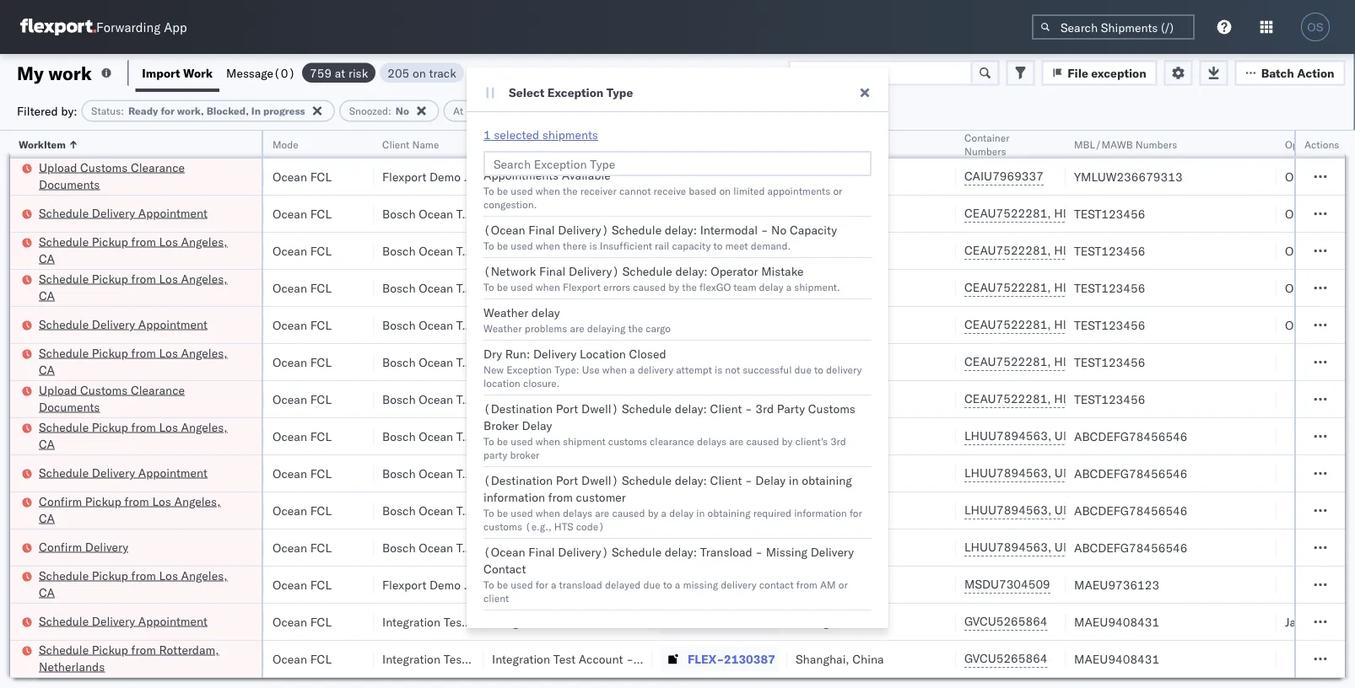 Task type: vqa. For each thing, say whether or not it's contained in the screenshot.
the topmost Dwell)
yes



Task type: describe. For each thing, give the bounding box(es) containing it.
2 ocean fcl from the top
[[273, 206, 332, 221]]

7 12:59 from the top
[[28, 466, 61, 481]]

3 appointment from the top
[[138, 466, 208, 480]]

5 1846748 from the top
[[724, 392, 776, 407]]

is inside dry run: delivery location closed new exception type: use when a delivery attempt is not successful due to delivery location closure.
[[715, 363, 723, 376]]

errors
[[604, 281, 631, 293]]

mode button
[[264, 134, 357, 151]]

19,
[[137, 169, 155, 184]]

track
[[429, 65, 457, 80]]

2 integration from the top
[[492, 652, 550, 667]]

(ocean for to
[[484, 545, 526, 560]]

to inside (network final delivery) schedule delay: operator mistake to be used when flexport errors caused by the flexgo team delay a shipment.
[[484, 281, 494, 293]]

delays inside the (destination port dwell) schedule delay: client - delay in obtaining information from customer to be used when delays are caused by a delay in obtaining required information for customs (e.g., hts code)
[[563, 507, 593, 520]]

mbl/mawb
[[1075, 138, 1134, 151]]

when inside (ocean final delivery) schedule delay: intermodal - no capacity to be used when there is insufficient rail capacity to meet demand.
[[536, 239, 561, 252]]

2 hlxu8034992 from the top
[[1144, 243, 1227, 258]]

3 schedule delivery appointment button from the top
[[39, 465, 208, 483]]

successful
[[743, 363, 792, 376]]

customs inside the (destination port dwell) schedule delay: client - delay in obtaining information from customer to be used when delays are caused by a delay in obtaining required information for customs (e.g., hts code)
[[484, 520, 523, 533]]

4 1889466 from the top
[[724, 541, 776, 556]]

3 5, from the top
[[144, 281, 155, 295]]

4 shanghai, china from the top
[[796, 504, 884, 518]]

missing
[[683, 579, 719, 591]]

there
[[563, 239, 587, 252]]

the inside (ocean final delivery) schedule delay: client - no earlier delivery appointments available to be used when the receiver cannot receive based on limited appointments or congestion.
[[563, 184, 578, 197]]

4 lhuu7894563, uetu5238478 from the top
[[965, 540, 1137, 555]]

ymluw236679313
[[1075, 169, 1183, 184]]

used inside (ocean final delivery) schedule delay: client - no earlier delivery appointments available to be used when the receiver cannot receive based on limited appointments or congestion.
[[511, 184, 533, 197]]

when inside (ocean final delivery) schedule delay: client - no earlier delivery appointments available to be used when the receiver cannot receive based on limited appointments or congestion.
[[536, 184, 561, 197]]

to inside (ocean final delivery) schedule delay: intermodal - no capacity to be used when there is insufficient rail capacity to meet demand.
[[714, 239, 723, 252]]

container numbers
[[965, 131, 1010, 157]]

pickup for third schedule pickup from los angeles, ca link from the bottom
[[92, 346, 128, 360]]

los for fifth schedule pickup from los angeles, ca link from the bottom of the page
[[159, 234, 178, 249]]

1 vertical spatial 23,
[[131, 615, 150, 630]]

1 ceau7522281, hlxu6269489, hlxu8034992 from the top
[[965, 206, 1227, 221]]

5 shenzhen, china from the top
[[796, 392, 887, 407]]

consignee button
[[484, 134, 636, 151]]

4 shenzhen, from the top
[[796, 355, 853, 370]]

to inside (destination port dwell) schedule delay: client - 3rd party customs broker delay to be used when shipment customs clearance delays are caused by client's 3rd party broker
[[484, 435, 494, 448]]

team
[[734, 281, 757, 293]]

customs inside (destination port dwell) schedule delay: client - 3rd party customs broker delay to be used when shipment customs clearance delays are caused by client's 3rd party broker
[[809, 402, 856, 417]]

departure
[[796, 138, 842, 151]]

rotterdam,
[[159, 643, 219, 658]]

missing
[[766, 545, 808, 560]]

3 1889466 from the top
[[724, 504, 776, 518]]

location
[[484, 377, 521, 390]]

is inside (ocean final delivery) schedule delay: intermodal - no capacity to be used when there is insufficient rail capacity to meet demand.
[[590, 239, 598, 252]]

reset to default filters
[[652, 65, 779, 80]]

5 shanghai, from the top
[[796, 541, 850, 556]]

status : ready for work, blocked, in progress
[[91, 105, 305, 117]]

insufficient
[[600, 239, 653, 252]]

final for available
[[529, 151, 555, 166]]

netherlands
[[39, 660, 105, 675]]

angeles, for confirm pickup from los angeles, ca link
[[174, 494, 221, 509]]

4 12:59 from the top
[[28, 318, 61, 333]]

schedule pickup from los angeles, ca for second schedule pickup from los angeles, ca link
[[39, 271, 228, 303]]

- inside (ocean final delivery) schedule delay: intermodal - no capacity to be used when there is insufficient rail capacity to meet demand.
[[761, 223, 769, 238]]

delivery) for be
[[558, 545, 609, 560]]

documents for first upload customs clearance documents button from the top of the page
[[39, 177, 100, 192]]

3 omkar savan from the top
[[1286, 244, 1356, 258]]

my work
[[17, 61, 92, 84]]

1 flex-1846748 from the top
[[688, 206, 776, 221]]

used inside (ocean final delivery) schedule delay: transload - missing delivery contact to be used for a transload delayed due to a missing delivery contact from am or client
[[511, 579, 533, 591]]

12 fcl from the top
[[310, 578, 332, 593]]

13 ocean fcl from the top
[[273, 615, 332, 630]]

dry run: delivery location closed new exception type: use when a delivery attempt is not successful due to delivery location closure.
[[484, 347, 862, 390]]

los for second schedule pickup from los angeles, ca link
[[159, 271, 178, 286]]

4 schedule pickup from los angeles, ca link from the top
[[39, 419, 240, 453]]

transload
[[559, 579, 603, 591]]

receiver
[[581, 184, 617, 197]]

ready
[[128, 105, 158, 117]]

8 12:59 from the top
[[28, 578, 61, 593]]

4 appointment from the top
[[138, 614, 208, 629]]

capacity
[[790, 223, 838, 238]]

los for third schedule pickup from los angeles, ca link from the bottom
[[159, 346, 178, 360]]

205 on track
[[388, 65, 457, 80]]

used inside (network final delivery) schedule delay: operator mistake to be used when flexport errors caused by the flexgo team delay a shipment.
[[511, 281, 533, 293]]

1893174
[[724, 578, 776, 593]]

6 ceau7522281, from the top
[[965, 392, 1052, 407]]

delay inside "weather delay weather problems are delaying the cargo"
[[532, 306, 560, 320]]

14 fcl from the top
[[310, 652, 332, 667]]

confirm for confirm pickup from los angeles, ca
[[39, 494, 82, 509]]

2 shenzhen, from the top
[[796, 244, 853, 258]]

2 savan from the top
[[1324, 206, 1356, 221]]

resize handle column header for consignee
[[632, 131, 653, 689]]

4 flex- from the top
[[688, 281, 724, 295]]

dec up 7:00 am mst, dec 24, 2022
[[110, 504, 132, 518]]

1 flex-1889466 from the top
[[688, 429, 776, 444]]

jaehyung
[[1286, 615, 1335, 630]]

by inside (network final delivery) schedule delay: operator mistake to be used when flexport errors caused by the flexgo team delay a shipment.
[[669, 281, 680, 293]]

3 test123456 from the top
[[1075, 281, 1146, 295]]

in
[[251, 105, 261, 117]]

1 ceau7522281, from the top
[[965, 206, 1052, 221]]

4 ceau7522281, hlxu6269489, hlxu8034992 from the top
[[965, 317, 1227, 332]]

delivery) for available
[[558, 151, 609, 166]]

11 ocean fcl from the top
[[273, 541, 332, 556]]

from inside the (destination port dwell) schedule delay: client - delay in obtaining information from customer to be used when delays are caused by a delay in obtaining required information for customs (e.g., hts code)
[[548, 491, 573, 505]]

12 flex- from the top
[[688, 615, 724, 630]]

pickup for fifth schedule pickup from los angeles, ca link from the bottom of the page
[[92, 234, 128, 249]]

1 schedule delivery appointment button from the top
[[39, 205, 208, 223]]

by:
[[61, 103, 77, 118]]

contact
[[484, 562, 526, 577]]

1 savan from the top
[[1324, 169, 1356, 184]]

delivery inside (ocean final delivery) schedule delay: transload - missing delivery contact to be used for a transload delayed due to a missing delivery contact from am or client
[[721, 579, 757, 591]]

dec up confirm pickup from los angeles, ca
[[118, 466, 140, 481]]

1 horizontal spatial in
[[789, 474, 799, 488]]

appointments
[[484, 168, 559, 183]]

2 lhuu7894563, uetu5238478 from the top
[[965, 466, 1137, 481]]

1 account from the top
[[579, 615, 623, 630]]

hts
[[554, 520, 574, 533]]

msdu7304509
[[965, 577, 1051, 592]]

(ocean final delivery) schedule delay: intermodal - no capacity to be used when there is insufficient rail capacity to meet demand.
[[484, 223, 838, 252]]

dwell) for delay
[[582, 402, 619, 417]]

2 horizontal spatial delivery
[[826, 363, 862, 376]]

cargo
[[646, 322, 671, 335]]

batch action
[[1262, 65, 1335, 80]]

deadline
[[28, 138, 69, 151]]

2 gvcu5265864 from the top
[[965, 652, 1048, 667]]

consignee inside button
[[492, 138, 541, 151]]

5 hlxu6269489, from the top
[[1055, 355, 1141, 369]]

receive
[[654, 184, 687, 197]]

6 flex- from the top
[[688, 392, 724, 407]]

be inside the (destination port dwell) schedule delay: client - delay in obtaining information from customer to be used when delays are caused by a delay in obtaining required information for customs (e.g., hts code)
[[497, 507, 508, 520]]

(destination for information
[[484, 474, 553, 488]]

broker
[[510, 449, 540, 461]]

jaehyung cho
[[1286, 615, 1356, 630]]

delay: for party
[[675, 402, 707, 417]]

soon
[[559, 105, 582, 117]]

3 flex- from the top
[[688, 244, 724, 258]]

2 flex- from the top
[[688, 206, 724, 221]]

my
[[17, 61, 44, 84]]

due inside (ocean final delivery) schedule delay: transload - missing delivery contact to be used for a transload delayed due to a missing delivery contact from am or client
[[644, 579, 661, 591]]

1 schedule pickup from los angeles, ca button from the top
[[39, 233, 240, 269]]

from for 4th schedule pickup from los angeles, ca link from the top of the page
[[131, 420, 156, 435]]

snoozed : no
[[349, 105, 409, 117]]

0 horizontal spatial obtaining
[[708, 507, 751, 520]]

for inside the (destination port dwell) schedule delay: client - delay in obtaining information from customer to be used when delays are caused by a delay in obtaining required information for customs (e.g., hts code)
[[850, 507, 863, 520]]

maeu9736123
[[1075, 578, 1160, 593]]

- inside (ocean final delivery) schedule delay: transload - missing delivery contact to be used for a transload delayed due to a missing delivery contact from am or client
[[756, 545, 763, 560]]

759
[[310, 65, 332, 80]]

4 5, from the top
[[144, 318, 155, 333]]

0 horizontal spatial 3rd
[[756, 402, 774, 417]]

filters
[[745, 65, 779, 80]]

at
[[453, 105, 464, 117]]

1 horizontal spatial 3rd
[[831, 435, 847, 448]]

workitem
[[19, 138, 66, 151]]

3 lhuu7894563, uetu5238478 from the top
[[965, 503, 1137, 518]]

3 abcdefg78456546 from the top
[[1075, 504, 1188, 518]]

8 ocean fcl from the top
[[273, 429, 332, 444]]

a left transload
[[551, 579, 557, 591]]

upload customs clearance documents link for 2nd upload customs clearance documents button
[[39, 382, 240, 416]]

- inside (destination port dwell) schedule delay: client - 3rd party customs broker delay to be used when shipment customs clearance delays are caused by client's 3rd party broker
[[745, 402, 753, 417]]

2 vertical spatial 23,
[[131, 652, 150, 667]]

1 vertical spatial jan
[[110, 615, 128, 630]]

angeles, for second schedule pickup from los angeles, ca link
[[181, 271, 228, 286]]

dry
[[484, 347, 502, 362]]

final for be
[[529, 545, 555, 560]]

be inside (destination port dwell) schedule delay: client - 3rd party customs broker delay to be used when shipment customs clearance delays are caused by client's 3rd party broker
[[497, 435, 508, 448]]

1
[[484, 127, 491, 142]]

exception
[[1092, 65, 1147, 80]]

delays inside (destination port dwell) schedule delay: client - 3rd party customs broker delay to be used when shipment customs clearance delays are caused by client's 3rd party broker
[[697, 435, 727, 448]]

Search Exception Type text field
[[484, 151, 872, 176]]

from for first schedule pickup from los angeles, ca link from the bottom of the page
[[131, 569, 156, 583]]

2 12:59 am mst, dec 14, 2022 from the top
[[28, 466, 193, 481]]

a left missing
[[675, 579, 681, 591]]

delivery up 5:00 pm mst, dec 23, 2022 on the bottom left of the page
[[92, 466, 135, 480]]

6 12:59 from the top
[[28, 429, 61, 444]]

5 omkar savan from the top
[[1286, 318, 1356, 333]]

by inside (destination port dwell) schedule delay: client - 3rd party customs broker delay to be used when shipment customs clearance delays are caused by client's 3rd party broker
[[782, 435, 793, 448]]

11 flex- from the top
[[688, 578, 724, 593]]

a inside (network final delivery) schedule delay: operator mistake to be used when flexport errors caused by the flexgo team delay a shipment.
[[787, 281, 792, 293]]

1 upload from the top
[[39, 160, 77, 175]]

confirm delivery
[[39, 540, 128, 555]]

due inside dry run: delivery location closed new exception type: use when a delivery attempt is not successful due to delivery location closure.
[[795, 363, 812, 376]]

0 vertical spatial jan
[[118, 578, 137, 593]]

import
[[142, 65, 180, 80]]

mbl/mawb numbers
[[1075, 138, 1178, 151]]

consignee down contact
[[464, 578, 521, 593]]

filtered
[[17, 103, 58, 118]]

3 12:59 from the top
[[28, 281, 61, 295]]

work
[[183, 65, 213, 80]]

when inside (destination port dwell) schedule delay: client - 3rd party customs broker delay to be used when shipment customs clearance delays are caused by client's 3rd party broker
[[536, 435, 561, 448]]

2 12:59 am mdt, nov 5, 2022 from the top
[[28, 244, 187, 258]]

2 1846748 from the top
[[724, 244, 776, 258]]

actions
[[1305, 138, 1340, 151]]

11 resize handle column header from the left
[[1325, 131, 1346, 689]]

4 lhuu7894563, from the top
[[965, 540, 1052, 555]]

delivery down 1:00 am mdt, aug 19, 2022
[[92, 206, 135, 220]]

(destination port dwell) schedule delay: client - delay in obtaining information from customer to be used when delays are caused by a delay in obtaining required information for customs (e.g., hts code)
[[484, 474, 863, 533]]

to inside button
[[687, 65, 698, 80]]

clearance for first upload customs clearance documents button from the top of the page
[[131, 160, 185, 175]]

2 shanghai, from the top
[[796, 429, 850, 444]]

3 fcl from the top
[[310, 244, 332, 258]]

4 savan from the top
[[1324, 281, 1356, 295]]

delay inside the (destination port dwell) schedule delay: client - delay in obtaining information from customer to be used when delays are caused by a delay in obtaining required information for customs (e.g., hts code)
[[756, 474, 786, 488]]

os button
[[1297, 8, 1336, 46]]

delivery inside button
[[85, 540, 128, 555]]

13,
[[140, 578, 158, 593]]

customs for 2nd upload customs clearance documents button
[[80, 383, 128, 398]]

am inside (ocean final delivery) schedule delay: transload - missing delivery contact to be used for a transload delayed due to a missing delivery contact from am or client
[[821, 579, 836, 591]]

3 flex-1846748 from the top
[[688, 281, 776, 295]]

3 schedule delivery appointment link from the top
[[39, 465, 208, 482]]

used inside (destination port dwell) schedule delay: client - 3rd party customs broker delay to be used when shipment customs clearance delays are caused by client's 3rd party broker
[[511, 435, 533, 448]]

caiu7969337
[[965, 169, 1044, 184]]

import work
[[142, 65, 213, 80]]

type
[[607, 85, 633, 100]]

the inside (network final delivery) schedule delay: operator mistake to be used when flexport errors caused by the flexgo team delay a shipment.
[[682, 281, 697, 293]]

dec down 12:00 am mst, nov 9, 2022
[[118, 429, 140, 444]]

bookings
[[492, 578, 542, 593]]

1 shanghai, from the top
[[796, 169, 850, 184]]

0 vertical spatial on
[[413, 65, 426, 80]]

party
[[484, 449, 508, 461]]

reset to default filters button
[[642, 60, 789, 86]]

caused inside (destination port dwell) schedule delay: client - 3rd party customs broker delay to be used when shipment customs clearance delays are caused by client's 3rd party broker
[[747, 435, 780, 448]]

clearance
[[650, 435, 695, 448]]

1 shenzhen, china from the top
[[796, 206, 887, 221]]

- inside the (destination port dwell) schedule delay: client - delay in obtaining information from customer to be used when delays are caused by a delay in obtaining required information for customs (e.g., hts code)
[[745, 474, 753, 488]]

delivery up 12:00 am mst, nov 9, 2022
[[92, 317, 135, 332]]

delay inside the (destination port dwell) schedule delay: client - delay in obtaining information from customer to be used when delays are caused by a delay in obtaining required information for customs (e.g., hts code)
[[670, 507, 694, 520]]

forwarding app
[[96, 19, 187, 35]]

4 abcdefg78456546 from the top
[[1075, 541, 1188, 556]]

2 vertical spatial flexport
[[382, 578, 427, 593]]

meet
[[726, 239, 748, 252]]

6 test123456 from the top
[[1075, 392, 1146, 407]]

delivery inside (ocean final delivery) schedule delay: transload - missing delivery contact to be used for a transload delayed due to a missing delivery contact from am or client
[[811, 545, 854, 560]]

schedule inside the (destination port dwell) schedule delay: client - delay in obtaining information from customer to be used when delays are caused by a delay in obtaining required information for customs (e.g., hts code)
[[622, 474, 672, 488]]

0 horizontal spatial in
[[697, 507, 705, 520]]

--
[[492, 169, 507, 184]]

at risk : overdue, due soon
[[453, 105, 582, 117]]

3 savan from the top
[[1324, 244, 1356, 258]]

when inside the (destination port dwell) schedule delay: client - delay in obtaining information from customer to be used when delays are caused by a delay in obtaining required information for customs (e.g., hts code)
[[536, 507, 561, 520]]

documents for 2nd upload customs clearance documents button
[[39, 400, 100, 415]]

be inside (ocean final delivery) schedule delay: client - no earlier delivery appointments available to be used when the receiver cannot receive based on limited appointments or congestion.
[[497, 184, 508, 197]]

or inside (ocean final delivery) schedule delay: client - no earlier delivery appointments available to be used when the receiver cannot receive based on limited appointments or congestion.
[[834, 184, 843, 197]]

12:59 am mst, jan 13, 2023
[[28, 578, 190, 593]]

a inside the (destination port dwell) schedule delay: client - delay in obtaining information from customer to be used when delays are caused by a delay in obtaining required information for customs (e.g., hts code)
[[662, 507, 667, 520]]

5 savan from the top
[[1324, 318, 1356, 333]]

run:
[[506, 347, 530, 362]]

1 flexport demo consignee from the top
[[382, 169, 521, 184]]

4 schedule delivery appointment button from the top
[[39, 613, 208, 632]]

schedule pickup from rotterdam, netherlands link
[[39, 642, 240, 676]]

schedule inside (ocean final delivery) schedule delay: transload - missing delivery contact to be used for a transload delayed due to a missing delivery contact from am or client
[[612, 545, 662, 560]]

numbers for mbl/mawb numbers
[[1136, 138, 1178, 151]]

dec left 24,
[[110, 541, 133, 556]]

2 vertical spatial 2023
[[153, 652, 182, 667]]

2 ceau7522281, hlxu6269489, hlxu8034992 from the top
[[965, 243, 1227, 258]]

client's
[[796, 435, 828, 448]]

are inside the (destination port dwell) schedule delay: client - delay in obtaining information from customer to be used when delays are caused by a delay in obtaining required information for customs (e.g., hts code)
[[595, 507, 610, 520]]

7 shanghai, china from the top
[[796, 652, 884, 667]]

be inside (network final delivery) schedule delay: operator mistake to be used when flexport errors caused by the flexgo team delay a shipment.
[[497, 281, 508, 293]]

delivery inside (ocean final delivery) schedule delay: client - no earlier delivery appointments available to be used when the receiver cannot receive based on limited appointments or congestion.
[[802, 151, 845, 166]]

or inside (ocean final delivery) schedule delay: transload - missing delivery contact to be used for a transload delayed due to a missing delivery contact from am or client
[[839, 579, 848, 591]]

consignee up the congestion.
[[464, 169, 521, 184]]

congestion.
[[484, 198, 537, 211]]

not
[[725, 363, 741, 376]]

client for (destination port dwell) schedule delay: client - delay in obtaining information from customer
[[711, 474, 742, 488]]

1 vertical spatial 2023
[[153, 615, 182, 630]]

5 flex- from the top
[[688, 355, 724, 370]]

0 horizontal spatial risk
[[349, 65, 368, 80]]

7:00
[[28, 541, 54, 556]]

from for fifth schedule pickup from los angeles, ca link from the bottom of the page
[[131, 234, 156, 249]]

confirm pickup from los angeles, ca link
[[39, 493, 240, 527]]

port for (destination port dwell) schedule delay: client - delay in obtaining information from customer
[[556, 474, 579, 488]]

: for snoozed
[[388, 105, 392, 117]]

los for 4th schedule pickup from los angeles, ca link from the top of the page
[[159, 420, 178, 435]]

6 hlxu6269489, from the top
[[1055, 392, 1141, 407]]

1:00 am mdt, aug 19, 2022
[[28, 169, 187, 184]]

to inside (ocean final delivery) schedule delay: transload - missing delivery contact to be used for a transload delayed due to a missing delivery contact from am or client
[[663, 579, 673, 591]]

flex id
[[661, 138, 693, 151]]

1 horizontal spatial obtaining
[[802, 474, 852, 488]]

5 flex-1846748 from the top
[[688, 392, 776, 407]]

from inside (ocean final delivery) schedule delay: transload - missing delivery contact to be used for a transload delayed due to a missing delivery contact from am or client
[[797, 579, 818, 591]]

3 ceau7522281, hlxu6269489, hlxu8034992 from the top
[[965, 280, 1227, 295]]

schedule inside (network final delivery) schedule delay: operator mistake to be used when flexport errors caused by the flexgo team delay a shipment.
[[623, 264, 673, 279]]

client name
[[382, 138, 439, 151]]

angeles, for fifth schedule pickup from los angeles, ca link from the bottom of the page
[[181, 234, 228, 249]]

1 lhuu7894563, from the top
[[965, 429, 1052, 444]]

pickup for second schedule pickup from los angeles, ca link
[[92, 271, 128, 286]]

delivery inside dry run: delivery location closed new exception type: use when a delivery attempt is not successful due to delivery location closure.
[[534, 347, 577, 362]]

2 schedule pickup from los angeles, ca link from the top
[[39, 271, 240, 304]]

Search Shipments (/) text field
[[1033, 14, 1195, 40]]

1 1889466 from the top
[[724, 429, 776, 444]]

0 vertical spatial exception
[[548, 85, 604, 100]]

from for second schedule pickup from los angeles, ca link
[[131, 271, 156, 286]]

1 lhuu7894563, uetu5238478 from the top
[[965, 429, 1137, 444]]

upload customs clearance documents link for first upload customs clearance documents button from the top of the page
[[39, 159, 240, 193]]

: for status
[[121, 105, 124, 117]]

2 schedule delivery appointment link from the top
[[39, 316, 208, 333]]

party
[[777, 402, 806, 417]]

5 ceau7522281, hlxu6269489, hlxu8034992 from the top
[[965, 355, 1227, 369]]

resize handle column header for departure port
[[936, 131, 957, 689]]

1 ca from the top
[[39, 251, 55, 266]]

- inside (ocean final delivery) schedule delay: client - no earlier delivery appointments available to be used when the receiver cannot receive based on limited appointments or congestion.
[[735, 151, 743, 166]]



Task type: locate. For each thing, give the bounding box(es) containing it.
client up flex-1660288
[[700, 151, 732, 166]]

1 vertical spatial account
[[579, 652, 623, 667]]

for
[[161, 105, 175, 117], [850, 507, 863, 520], [536, 579, 549, 591]]

10 ocean fcl from the top
[[273, 504, 332, 518]]

0 vertical spatial (ocean
[[484, 151, 526, 166]]

caused inside the (destination port dwell) schedule delay: client - delay in obtaining information from customer to be used when delays are caused by a delay in obtaining required information for customs (e.g., hts code)
[[612, 507, 645, 520]]

client for (destination port dwell) schedule delay: client - 3rd party customs broker delay
[[711, 402, 742, 417]]

hlxu8034992
[[1144, 206, 1227, 221], [1144, 243, 1227, 258], [1144, 280, 1227, 295], [1144, 317, 1227, 332], [1144, 355, 1227, 369], [1144, 392, 1227, 407]]

7 flex- from the top
[[688, 429, 724, 444]]

to
[[484, 184, 494, 197], [484, 239, 494, 252], [484, 281, 494, 293], [484, 435, 494, 448], [484, 507, 494, 520], [484, 579, 494, 591]]

2 lagerfeld from the top
[[662, 652, 712, 667]]

flex-1846748 button
[[661, 202, 779, 226], [661, 202, 779, 226], [661, 239, 779, 263], [661, 239, 779, 263], [661, 276, 779, 300], [661, 276, 779, 300], [661, 351, 779, 374], [661, 351, 779, 374], [661, 388, 779, 412], [661, 388, 779, 412]]

delay inside (destination port dwell) schedule delay: client - 3rd party customs broker delay to be used when shipment customs clearance delays are caused by client's 3rd party broker
[[522, 419, 552, 434]]

used inside the (destination port dwell) schedule delay: client - delay in obtaining information from customer to be used when delays are caused by a delay in obtaining required information for customs (e.g., hts code)
[[511, 507, 533, 520]]

24,
[[136, 541, 154, 556]]

use
[[582, 363, 600, 376]]

from for 'schedule pickup from rotterdam, netherlands' link
[[131, 643, 156, 658]]

pickup for confirm pickup from los angeles, ca link
[[85, 494, 121, 509]]

port for (destination port dwell) schedule delay: client - 3rd party customs broker delay
[[556, 402, 579, 417]]

confirm up 7:00
[[39, 494, 82, 509]]

1 vertical spatial operator
[[711, 264, 759, 279]]

shenzhen, china up client's
[[796, 392, 887, 407]]

1 gvcu5265864 from the top
[[965, 615, 1048, 629]]

12:59 am mst, dec 14, 2022 down 12:00 am mst, nov 9, 2022
[[28, 429, 193, 444]]

customs inside (destination port dwell) schedule delay: client - 3rd party customs broker delay to be used when shipment customs clearance delays are caused by client's 3rd party broker
[[609, 435, 647, 448]]

from for third schedule pickup from los angeles, ca link from the bottom
[[131, 346, 156, 360]]

by inside the (destination port dwell) schedule delay: client - delay in obtaining information from customer to be used when delays are caused by a delay in obtaining required information for customs (e.g., hts code)
[[648, 507, 659, 520]]

final down 1 selected shipments
[[529, 151, 555, 166]]

selected
[[494, 127, 540, 142]]

1 fcl from the top
[[310, 169, 332, 184]]

1 vertical spatial 2130387
[[724, 652, 776, 667]]

consignee down 'code)'
[[570, 578, 627, 593]]

to inside dry run: delivery location closed new exception type: use when a delivery attempt is not successful due to delivery location closure.
[[815, 363, 824, 376]]

0 horizontal spatial by
[[648, 507, 659, 520]]

1 vertical spatial exception
[[507, 363, 552, 376]]

9:30
[[28, 615, 54, 630], [28, 652, 54, 667]]

2 schedule pickup from los angeles, ca from the top
[[39, 271, 228, 303]]

port
[[845, 138, 864, 151], [556, 402, 579, 417], [556, 474, 579, 488]]

1 vertical spatial port
[[556, 402, 579, 417]]

abcdefg78456546
[[1075, 429, 1188, 444], [1075, 466, 1188, 481], [1075, 504, 1188, 518], [1075, 541, 1188, 556]]

delivery) up available
[[558, 151, 609, 166]]

2 9:30 pm mst, jan 23, 2023 from the top
[[28, 652, 182, 667]]

used up (e.g.,
[[511, 507, 533, 520]]

on down flex-1660288
[[720, 184, 731, 197]]

4 fcl from the top
[[310, 281, 332, 295]]

are right the clearance
[[730, 435, 744, 448]]

delivery) inside (ocean final delivery) schedule delay: intermodal - no capacity to be used when there is insufficient rail capacity to meet demand.
[[558, 223, 609, 238]]

savan
[[1324, 169, 1356, 184], [1324, 206, 1356, 221], [1324, 244, 1356, 258], [1324, 281, 1356, 295], [1324, 318, 1356, 333]]

1660288
[[724, 169, 776, 184]]

delay: up missing
[[665, 545, 697, 560]]

(ocean inside (ocean final delivery) schedule delay: client - no earlier delivery appointments available to be used when the receiver cannot receive based on limited appointments or congestion.
[[484, 151, 526, 166]]

los for confirm pickup from los angeles, ca link
[[152, 494, 171, 509]]

0 horizontal spatial delivery
[[638, 363, 674, 376]]

are inside "weather delay weather problems are delaying the cargo"
[[570, 322, 585, 335]]

(destination up broker
[[484, 402, 553, 417]]

be up client
[[497, 579, 508, 591]]

shenzhen, china up capacity
[[796, 206, 887, 221]]

is right 'there' at the left of the page
[[590, 239, 598, 252]]

delivery down 5:00 pm mst, dec 23, 2022 on the bottom left of the page
[[85, 540, 128, 555]]

final for flexport
[[539, 264, 566, 279]]

3 ceau7522281, from the top
[[965, 280, 1052, 295]]

2 vertical spatial delay
[[670, 507, 694, 520]]

4 to from the top
[[484, 435, 494, 448]]

1 vertical spatial lagerfeld
[[662, 652, 712, 667]]

schedule delivery appointment button up the schedule pickup from rotterdam, netherlands in the left of the page
[[39, 613, 208, 632]]

5 fcl from the top
[[310, 318, 332, 333]]

schedule pickup from los angeles, ca link
[[39, 233, 240, 267], [39, 271, 240, 304], [39, 345, 240, 379], [39, 419, 240, 453], [39, 568, 240, 602]]

for left transload
[[536, 579, 549, 591]]

1 upload customs clearance documents from the top
[[39, 160, 185, 192]]

no inside (ocean final delivery) schedule delay: intermodal - no capacity to be used when there is insufficient rail capacity to meet demand.
[[772, 223, 787, 238]]

forwarding
[[96, 19, 161, 35]]

0 vertical spatial clearance
[[131, 160, 185, 175]]

on inside (ocean final delivery) schedule delay: client - no earlier delivery appointments available to be used when the receiver cannot receive based on limited appointments or congestion.
[[720, 184, 731, 197]]

0 vertical spatial lagerfeld
[[662, 615, 712, 630]]

2 vertical spatial by
[[648, 507, 659, 520]]

schedule delivery appointment button down aug at left top
[[39, 205, 208, 223]]

1 horizontal spatial by
[[669, 281, 680, 293]]

0 vertical spatial 9:30
[[28, 615, 54, 630]]

1 vertical spatial are
[[730, 435, 744, 448]]

1 horizontal spatial :
[[388, 105, 392, 117]]

1 14, from the top
[[143, 429, 161, 444]]

delays right the clearance
[[697, 435, 727, 448]]

1 vertical spatial risk
[[466, 105, 483, 117]]

jan right netherlands
[[110, 652, 128, 667]]

resize handle column header
[[185, 131, 205, 689], [241, 131, 262, 689], [244, 131, 264, 689], [354, 131, 374, 689], [463, 131, 484, 689], [632, 131, 653, 689], [767, 131, 788, 689], [936, 131, 957, 689], [1046, 131, 1066, 689], [1257, 131, 1277, 689], [1325, 131, 1346, 689]]

no for (ocean final delivery) schedule delay: intermodal - no capacity
[[772, 223, 787, 238]]

to left meet
[[714, 239, 723, 252]]

resize handle column header for deadline
[[185, 131, 205, 689]]

1 ocean fcl from the top
[[273, 169, 332, 184]]

10 flex- from the top
[[688, 541, 724, 556]]

4 shanghai, from the top
[[796, 504, 850, 518]]

client name button
[[374, 134, 467, 151]]

0 vertical spatial no
[[396, 105, 409, 117]]

4 schedule delivery appointment from the top
[[39, 614, 208, 629]]

no up demand.
[[772, 223, 787, 238]]

1 horizontal spatial information
[[795, 507, 847, 520]]

2 vertical spatial are
[[595, 507, 610, 520]]

1 vertical spatial or
[[839, 579, 848, 591]]

to down --
[[484, 184, 494, 197]]

delivery) up 'there' at the left of the page
[[558, 223, 609, 238]]

0 horizontal spatial for
[[161, 105, 175, 117]]

1 vertical spatial gvcu5265864
[[965, 652, 1048, 667]]

2130387
[[724, 615, 776, 630], [724, 652, 776, 667]]

5:00
[[28, 504, 54, 518]]

pm
[[56, 504, 75, 518], [56, 615, 75, 630], [56, 652, 75, 667]]

5:00 pm mst, dec 23, 2022
[[28, 504, 185, 518]]

los
[[159, 234, 178, 249], [159, 271, 178, 286], [159, 346, 178, 360], [159, 420, 178, 435], [152, 494, 171, 509], [159, 569, 178, 583]]

delays up 'code)'
[[563, 507, 593, 520]]

5 12:59 am mdt, nov 5, 2022 from the top
[[28, 355, 187, 370]]

3 schedule delivery appointment from the top
[[39, 466, 208, 480]]

delivery) for used
[[558, 223, 609, 238]]

los for first schedule pickup from los angeles, ca link from the bottom of the page
[[159, 569, 178, 583]]

1 flex- from the top
[[688, 169, 724, 184]]

2 (destination from the top
[[484, 474, 553, 488]]

be
[[497, 184, 508, 197], [497, 239, 508, 252], [497, 281, 508, 293], [497, 435, 508, 448], [497, 507, 508, 520], [497, 579, 508, 591]]

be up party
[[497, 435, 508, 448]]

delivery right successful
[[826, 363, 862, 376]]

clearance for 2nd upload customs clearance documents button
[[131, 383, 185, 398]]

(ocean inside (ocean final delivery) schedule delay: intermodal - no capacity to be used when there is insufficient rail capacity to meet demand.
[[484, 223, 526, 238]]

4 flex-1846748 from the top
[[688, 355, 776, 370]]

0 vertical spatial due
[[795, 363, 812, 376]]

1 vertical spatial by
[[782, 435, 793, 448]]

0 vertical spatial caused
[[633, 281, 666, 293]]

dwell) up "shipment"
[[582, 402, 619, 417]]

workitem button
[[10, 134, 245, 151]]

used inside (ocean final delivery) schedule delay: intermodal - no capacity to be used when there is insufficient rail capacity to meet demand.
[[511, 239, 533, 252]]

0 horizontal spatial numbers
[[965, 145, 1007, 157]]

no inside (ocean final delivery) schedule delay: client - no earlier delivery appointments available to be used when the receiver cannot receive based on limited appointments or congestion.
[[746, 151, 761, 166]]

customs down 'deadline' button on the top left of page
[[80, 160, 128, 175]]

client up the transload
[[711, 474, 742, 488]]

1846748
[[724, 206, 776, 221], [724, 244, 776, 258], [724, 281, 776, 295], [724, 355, 776, 370], [724, 392, 776, 407]]

flex-1889466 down not
[[688, 429, 776, 444]]

delay: down flex id
[[665, 151, 697, 166]]

(destination for broker
[[484, 402, 553, 417]]

delivery down 12:59 am mst, jan 13, 2023
[[92, 614, 135, 629]]

to inside the (destination port dwell) schedule delay: client - delay in obtaining information from customer to be used when delays are caused by a delay in obtaining required information for customs (e.g., hts code)
[[484, 507, 494, 520]]

(ocean inside (ocean final delivery) schedule delay: transload - missing delivery contact to be used for a transload delayed due to a missing delivery contact from am or client
[[484, 545, 526, 560]]

0 vertical spatial delays
[[697, 435, 727, 448]]

work
[[48, 61, 92, 84]]

schedule pickup from los angeles, ca for third schedule pickup from los angeles, ca link from the bottom
[[39, 346, 228, 377]]

shenzhen, china up party
[[796, 355, 887, 370]]

4 be from the top
[[497, 435, 508, 448]]

operator down the batch action
[[1286, 138, 1326, 151]]

1 vertical spatial customs
[[80, 383, 128, 398]]

no up 1660288
[[746, 151, 761, 166]]

9 fcl from the top
[[310, 466, 332, 481]]

shipment
[[563, 435, 606, 448]]

1 2130387 from the top
[[724, 615, 776, 630]]

schedule pickup from rotterdam, netherlands
[[39, 643, 219, 675]]

1846748 right "attempt"
[[724, 355, 776, 370]]

transload
[[700, 545, 753, 560]]

1 vertical spatial weather
[[484, 322, 522, 335]]

client down not
[[711, 402, 742, 417]]

23,
[[135, 504, 153, 518], [131, 615, 150, 630], [131, 652, 150, 667]]

customs up client's
[[809, 402, 856, 417]]

appointments
[[768, 184, 831, 197]]

exception inside dry run: delivery location closed new exception type: use when a delivery attempt is not successful due to delivery location closure.
[[507, 363, 552, 376]]

2 vertical spatial (ocean
[[484, 545, 526, 560]]

23, left rotterdam,
[[131, 652, 150, 667]]

when inside (network final delivery) schedule delay: operator mistake to be used when flexport errors caused by the flexgo team delay a shipment.
[[536, 281, 561, 293]]

available
[[562, 168, 611, 183]]

5 to from the top
[[484, 507, 494, 520]]

customs
[[80, 160, 128, 175], [80, 383, 128, 398], [809, 402, 856, 417]]

or right yantian
[[839, 579, 848, 591]]

snoozed
[[349, 105, 388, 117]]

used up (network
[[511, 239, 533, 252]]

default
[[701, 65, 742, 80]]

1 horizontal spatial risk
[[466, 105, 483, 117]]

delay: for be
[[676, 264, 708, 279]]

pickup for 4th schedule pickup from los angeles, ca link from the top of the page
[[92, 420, 128, 435]]

1846748 down intermodal
[[724, 244, 776, 258]]

batch
[[1262, 65, 1295, 80]]

resize handle column header for workitem
[[241, 131, 262, 689]]

1 vertical spatial dwell)
[[582, 474, 619, 488]]

to
[[687, 65, 698, 80], [714, 239, 723, 252], [815, 363, 824, 376], [663, 579, 673, 591]]

shenzhen, china down mistake
[[796, 281, 887, 295]]

(0)
[[274, 65, 296, 80]]

resize handle column header for mode
[[354, 131, 374, 689]]

(ocean down the congestion.
[[484, 223, 526, 238]]

schedule inside (destination port dwell) schedule delay: client - 3rd party customs broker delay to be used when shipment customs clearance delays are caused by client's 3rd party broker
[[622, 402, 672, 417]]

3 lhuu7894563, from the top
[[965, 503, 1052, 518]]

4 1846748 from the top
[[724, 355, 776, 370]]

4 omkar from the top
[[1286, 281, 1321, 295]]

1 vertical spatial delay
[[532, 306, 560, 320]]

14 ocean fcl from the top
[[273, 652, 332, 667]]

cannot
[[620, 184, 651, 197]]

caused inside (network final delivery) schedule delay: operator mistake to be used when flexport errors caused by the flexgo team delay a shipment.
[[633, 281, 666, 293]]

be up contact
[[497, 507, 508, 520]]

customs for first upload customs clearance documents button from the top of the page
[[80, 160, 128, 175]]

ca inside confirm pickup from los angeles, ca
[[39, 511, 55, 526]]

schedule pickup from los angeles, ca for fifth schedule pickup from los angeles, ca link from the bottom of the page
[[39, 234, 228, 266]]

0 vertical spatial in
[[789, 474, 799, 488]]

no for (ocean final delivery) schedule delay: client - no earlier delivery appointments available
[[746, 151, 761, 166]]

2 vertical spatial caused
[[612, 507, 645, 520]]

message
[[226, 65, 274, 80]]

2 maeu9408431 from the top
[[1075, 652, 1160, 667]]

(destination inside the (destination port dwell) schedule delay: client - delay in obtaining information from customer to be used when delays are caused by a delay in obtaining required information for customs (e.g., hts code)
[[484, 474, 553, 488]]

2 documents from the top
[[39, 400, 100, 415]]

1 vertical spatial upload customs clearance documents button
[[39, 382, 240, 417]]

dwell) for from
[[582, 474, 619, 488]]

code)
[[576, 520, 605, 533]]

delay:
[[665, 151, 697, 166], [665, 223, 697, 238], [676, 264, 708, 279], [675, 402, 707, 417], [675, 474, 707, 488], [665, 545, 697, 560]]

rail
[[655, 239, 670, 252]]

0 horizontal spatial the
[[563, 184, 578, 197]]

5 used from the top
[[511, 507, 533, 520]]

pickup inside the schedule pickup from rotterdam, netherlands
[[92, 643, 128, 658]]

final inside (ocean final delivery) schedule delay: transload - missing delivery contact to be used for a transload delayed due to a missing delivery contact from am or client
[[529, 545, 555, 560]]

documents down deadline
[[39, 177, 100, 192]]

demo down name on the left
[[430, 169, 461, 184]]

delay: inside (destination port dwell) schedule delay: client - 3rd party customs broker delay to be used when shipment customs clearance delays are caused by client's 3rd party broker
[[675, 402, 707, 417]]

or
[[834, 184, 843, 197], [839, 579, 848, 591]]

on right 205
[[413, 65, 426, 80]]

is
[[590, 239, 598, 252], [715, 363, 723, 376]]

0 vertical spatial 14,
[[143, 429, 161, 444]]

shipment.
[[795, 281, 841, 293]]

3rd right client's
[[831, 435, 847, 448]]

(destination port dwell) schedule delay: client - 3rd party customs broker delay to be used when shipment customs clearance delays are caused by client's 3rd party broker
[[484, 402, 856, 461]]

mistake
[[762, 264, 804, 279]]

1 maeu9408431 from the top
[[1075, 615, 1160, 630]]

delay: down capacity
[[676, 264, 708, 279]]

23, up 'schedule pickup from rotterdam, netherlands' link
[[131, 615, 150, 630]]

delay: for capacity
[[665, 223, 697, 238]]

to inside (ocean final delivery) schedule delay: intermodal - no capacity to be used when there is insufficient rail capacity to meet demand.
[[484, 239, 494, 252]]

obtaining down client's
[[802, 474, 852, 488]]

1 vertical spatial flexport demo consignee
[[382, 578, 521, 593]]

delivery) up errors
[[569, 264, 620, 279]]

0 vertical spatial operator
[[1286, 138, 1326, 151]]

flex-1893174 button
[[661, 574, 779, 597], [661, 574, 779, 597]]

dwell) inside the (destination port dwell) schedule delay: client - delay in obtaining information from customer to be used when delays are caused by a delay in obtaining required information for customs (e.g., hts code)
[[582, 474, 619, 488]]

for inside (ocean final delivery) schedule delay: transload - missing delivery contact to be used for a transload delayed due to a missing delivery contact from am or client
[[536, 579, 549, 591]]

in
[[789, 474, 799, 488], [697, 507, 705, 520]]

resize handle column header for flex id
[[767, 131, 788, 689]]

departure port
[[796, 138, 864, 151]]

0 horizontal spatial delay
[[532, 306, 560, 320]]

from
[[131, 234, 156, 249], [131, 271, 156, 286], [131, 346, 156, 360], [131, 420, 156, 435], [548, 491, 573, 505], [125, 494, 149, 509], [131, 569, 156, 583], [797, 579, 818, 591], [131, 643, 156, 658]]

delay: inside the (destination port dwell) schedule delay: client - delay in obtaining information from customer to be used when delays are caused by a delay in obtaining required information for customs (e.g., hts code)
[[675, 474, 707, 488]]

12:59 am mdt, nov 5, 2022
[[28, 206, 187, 221], [28, 244, 187, 258], [28, 281, 187, 295], [28, 318, 187, 333], [28, 355, 187, 370]]

resize handle column header for container numbers
[[1046, 131, 1066, 689]]

schedule pickup from los angeles, ca for 4th schedule pickup from los angeles, ca link from the top of the page
[[39, 420, 228, 452]]

0 vertical spatial delay
[[759, 281, 784, 293]]

7:00 am mst, dec 24, 2022
[[28, 541, 186, 556]]

1 vertical spatial pm
[[56, 615, 75, 630]]

(ocean final delivery) schedule delay: transload - missing delivery contact to be used for a transload delayed due to a missing delivery contact from am or client
[[484, 545, 854, 605]]

1 schedule pickup from los angeles, ca link from the top
[[39, 233, 240, 267]]

1 horizontal spatial operator
[[1286, 138, 1326, 151]]

(ocean for be
[[484, 223, 526, 238]]

0 vertical spatial upload
[[39, 160, 77, 175]]

schedule delivery appointment button up confirm pickup from los angeles, ca
[[39, 465, 208, 483]]

1 vertical spatial delay
[[756, 474, 786, 488]]

1 horizontal spatial delivery
[[721, 579, 757, 591]]

3 1846748 from the top
[[724, 281, 776, 295]]

be inside (ocean final delivery) schedule delay: transload - missing delivery contact to be used for a transload delayed due to a missing delivery contact from am or client
[[497, 579, 508, 591]]

by up (ocean final delivery) schedule delay: transload - missing delivery contact to be used for a transload delayed due to a missing delivery contact from am or client
[[648, 507, 659, 520]]

0 vertical spatial upload customs clearance documents button
[[39, 159, 240, 195]]

the inside "weather delay weather problems are delaying the cargo"
[[628, 322, 643, 335]]

pickup for 'schedule pickup from rotterdam, netherlands' link
[[92, 643, 128, 658]]

2022
[[158, 169, 187, 184], [157, 206, 187, 221], [157, 244, 187, 258], [157, 281, 187, 295], [157, 318, 187, 333], [157, 355, 187, 370], [157, 392, 186, 407], [164, 429, 193, 444], [164, 466, 193, 481], [156, 504, 185, 518], [157, 541, 186, 556]]

0 vertical spatial demo
[[430, 169, 461, 184]]

3 uetu5238478 from the top
[[1055, 503, 1137, 518]]

to right successful
[[815, 363, 824, 376]]

0 horizontal spatial delays
[[563, 507, 593, 520]]

to inside (ocean final delivery) schedule delay: transload - missing delivery contact to be used for a transload delayed due to a missing delivery contact from am or client
[[484, 579, 494, 591]]

1 vertical spatial integration
[[492, 652, 550, 667]]

4 hlxu8034992 from the top
[[1144, 317, 1227, 332]]

2 pm from the top
[[56, 615, 75, 630]]

schedule inside (ocean final delivery) schedule delay: intermodal - no capacity to be used when there is insufficient rail capacity to meet demand.
[[612, 223, 662, 238]]

1 vertical spatial for
[[850, 507, 863, 520]]

shenzhen, up client's
[[796, 392, 853, 407]]

to up party
[[484, 435, 494, 448]]

flex-1889466 up required
[[688, 466, 776, 481]]

client inside (destination port dwell) schedule delay: client - 3rd party customs broker delay to be used when shipment customs clearance delays are caused by client's 3rd party broker
[[711, 402, 742, 417]]

1 schedule pickup from los angeles, ca from the top
[[39, 234, 228, 266]]

documents left the 9,
[[39, 400, 100, 415]]

upload customs clearance documents link
[[39, 159, 240, 193], [39, 382, 240, 416]]

2 horizontal spatial the
[[682, 281, 697, 293]]

1 vertical spatial obtaining
[[708, 507, 751, 520]]

2 account from the top
[[579, 652, 623, 667]]

1 horizontal spatial delays
[[697, 435, 727, 448]]

fcl
[[310, 169, 332, 184], [310, 206, 332, 221], [310, 244, 332, 258], [310, 281, 332, 295], [310, 318, 332, 333], [310, 355, 332, 370], [310, 392, 332, 407], [310, 429, 332, 444], [310, 466, 332, 481], [310, 504, 332, 518], [310, 541, 332, 556], [310, 578, 332, 593], [310, 615, 332, 630], [310, 652, 332, 667]]

4 ocean fcl from the top
[[273, 281, 332, 295]]

2 horizontal spatial for
[[850, 507, 863, 520]]

delivery down departure
[[802, 151, 845, 166]]

schedule inside (ocean final delivery) schedule delay: client - no earlier delivery appointments available to be used when the receiver cannot receive based on limited appointments or congestion.
[[612, 151, 662, 166]]

5 12:59 from the top
[[28, 355, 61, 370]]

ca
[[39, 251, 55, 266], [39, 288, 55, 303], [39, 363, 55, 377], [39, 437, 55, 452], [39, 511, 55, 526], [39, 585, 55, 600]]

port right departure
[[845, 138, 864, 151]]

12 ocean fcl from the top
[[273, 578, 332, 593]]

0 vertical spatial for
[[161, 105, 175, 117]]

6 shanghai, china from the top
[[796, 615, 884, 630]]

upload
[[39, 160, 77, 175], [39, 383, 77, 398]]

1 hlxu8034992 from the top
[[1144, 206, 1227, 221]]

information right required
[[795, 507, 847, 520]]

port inside the (destination port dwell) schedule delay: client - delay in obtaining information from customer to be used when delays are caused by a delay in obtaining required information for customs (e.g., hts code)
[[556, 474, 579, 488]]

2 flex-1889466 from the top
[[688, 466, 776, 481]]

1 vertical spatial on
[[720, 184, 731, 197]]

port inside button
[[845, 138, 864, 151]]

new
[[484, 363, 504, 376]]

confirm pickup from los angeles, ca button
[[39, 493, 240, 529]]

final inside (network final delivery) schedule delay: operator mistake to be used when flexport errors caused by the flexgo team delay a shipment.
[[539, 264, 566, 279]]

1 vertical spatial 9:30
[[28, 652, 54, 667]]

3 (ocean from the top
[[484, 545, 526, 560]]

1889466 left client's
[[724, 429, 776, 444]]

shenzhen, down capacity
[[796, 244, 853, 258]]

schedule delivery appointment link
[[39, 205, 208, 222], [39, 316, 208, 333], [39, 465, 208, 482], [39, 613, 208, 630]]

exception
[[548, 85, 604, 100], [507, 363, 552, 376]]

confirm down 5:00
[[39, 540, 82, 555]]

schedule pickup from los angeles, ca for first schedule pickup from los angeles, ca link from the bottom of the page
[[39, 569, 228, 600]]

demand.
[[751, 239, 791, 252]]

1 (ocean from the top
[[484, 151, 526, 166]]

angeles, for first schedule pickup from los angeles, ca link from the bottom of the page
[[181, 569, 228, 583]]

1:00
[[28, 169, 54, 184]]

delay inside (network final delivery) schedule delay: operator mistake to be used when flexport errors caused by the flexgo team delay a shipment.
[[759, 281, 784, 293]]

for right required
[[850, 507, 863, 520]]

2 flex-1846748 from the top
[[688, 244, 776, 258]]

dwell) inside (destination port dwell) schedule delay: client - 3rd party customs broker delay to be used when shipment customs clearance delays are caused by client's 3rd party broker
[[582, 402, 619, 417]]

3 used from the top
[[511, 281, 533, 293]]

1 vertical spatial the
[[682, 281, 697, 293]]

a inside dry run: delivery location closed new exception type: use when a delivery attempt is not successful due to delivery location closure.
[[630, 363, 635, 376]]

6 used from the top
[[511, 579, 533, 591]]

0 horizontal spatial are
[[570, 322, 585, 335]]

resize handle column header for mbl/mawb numbers
[[1257, 131, 1277, 689]]

1 vertical spatial clearance
[[131, 383, 185, 398]]

final for used
[[529, 223, 555, 238]]

0 vertical spatial 9:30 pm mst, jan 23, 2023
[[28, 615, 182, 630]]

obtaining up the transload
[[708, 507, 751, 520]]

2 vertical spatial jan
[[110, 652, 128, 667]]

pickup for first schedule pickup from los angeles, ca link from the bottom of the page
[[92, 569, 128, 583]]

confirm for confirm delivery
[[39, 540, 82, 555]]

1 horizontal spatial is
[[715, 363, 723, 376]]

0 vertical spatial flexport
[[382, 169, 427, 184]]

0 vertical spatial customs
[[80, 160, 128, 175]]

at
[[335, 65, 346, 80]]

attempt
[[676, 363, 712, 376]]

delivery
[[802, 151, 845, 166], [92, 206, 135, 220], [92, 317, 135, 332], [534, 347, 577, 362], [92, 466, 135, 480], [85, 540, 128, 555], [811, 545, 854, 560], [92, 614, 135, 629]]

flex
[[661, 138, 680, 151]]

0 vertical spatial 12:59 am mst, dec 14, 2022
[[28, 429, 193, 444]]

id
[[683, 138, 693, 151]]

0 horizontal spatial on
[[413, 65, 426, 80]]

caused right errors
[[633, 281, 666, 293]]

to inside (ocean final delivery) schedule delay: client - no earlier delivery appointments available to be used when the receiver cannot receive based on limited appointments or congestion.
[[484, 184, 494, 197]]

0 horizontal spatial is
[[590, 239, 598, 252]]

client inside the (destination port dwell) schedule delay: client - delay in obtaining information from customer to be used when delays are caused by a delay in obtaining required information for customs (e.g., hts code)
[[711, 474, 742, 488]]

angeles, for third schedule pickup from los angeles, ca link from the bottom
[[181, 346, 228, 360]]

5,
[[144, 206, 155, 221], [144, 244, 155, 258], [144, 281, 155, 295], [144, 318, 155, 333], [144, 355, 155, 370]]

11 fcl from the top
[[310, 541, 332, 556]]

be down --
[[497, 184, 508, 197]]

schedule delivery appointment down aug at left top
[[39, 206, 208, 220]]

0 vertical spatial 2023
[[161, 578, 190, 593]]

3 to from the top
[[484, 281, 494, 293]]

5 5, from the top
[[144, 355, 155, 370]]

2 vertical spatial customs
[[809, 402, 856, 417]]

when down location
[[603, 363, 627, 376]]

2 vertical spatial the
[[628, 322, 643, 335]]

1889466 up the transload
[[724, 504, 776, 518]]

delivery) for flexport
[[569, 264, 620, 279]]

client inside button
[[382, 138, 410, 151]]

0 vertical spatial 2130387
[[724, 615, 776, 630]]

from for confirm pickup from los angeles, ca link
[[125, 494, 149, 509]]

1 flex-2130387 from the top
[[688, 615, 776, 630]]

(ocean for appointments
[[484, 151, 526, 166]]

1 vertical spatial documents
[[39, 400, 100, 415]]

are inside (destination port dwell) schedule delay: client - 3rd party customs broker delay to be used when shipment customs clearance delays are caused by client's 3rd party broker
[[730, 435, 744, 448]]

1 test123456 from the top
[[1075, 206, 1146, 221]]

the left the flexgo
[[682, 281, 697, 293]]

consignee right 1
[[492, 138, 541, 151]]

delay: inside (ocean final delivery) schedule delay: intermodal - no capacity to be used when there is insufficient rail capacity to meet demand.
[[665, 223, 697, 238]]

final down (e.g.,
[[529, 545, 555, 560]]

schedule inside the schedule pickup from rotterdam, netherlands
[[39, 643, 89, 658]]

delivery)
[[558, 151, 609, 166], [558, 223, 609, 238], [569, 264, 620, 279], [558, 545, 609, 560]]

7 resize handle column header from the left
[[767, 131, 788, 689]]

in up the transload
[[697, 507, 705, 520]]

2 upload customs clearance documents button from the top
[[39, 382, 240, 417]]

2 vertical spatial no
[[772, 223, 787, 238]]

caused down the customer
[[612, 507, 645, 520]]

exception up 'soon'
[[548, 85, 604, 100]]

1 vertical spatial 9:30 pm mst, jan 23, 2023
[[28, 652, 182, 667]]

uetu5238478
[[1055, 429, 1137, 444], [1055, 466, 1137, 481], [1055, 503, 1137, 518], [1055, 540, 1137, 555]]

be inside (ocean final delivery) schedule delay: intermodal - no capacity to be used when there is insufficient rail capacity to meet demand.
[[497, 239, 508, 252]]

2 demo from the top
[[430, 578, 461, 593]]

2 12:59 from the top
[[28, 244, 61, 258]]

2 ca from the top
[[39, 288, 55, 303]]

2 vertical spatial for
[[536, 579, 549, 591]]

for left work,
[[161, 105, 175, 117]]

3 shenzhen, from the top
[[796, 281, 853, 295]]

numbers inside button
[[1136, 138, 1178, 151]]

flexport inside (network final delivery) schedule delay: operator mistake to be used when flexport errors caused by the flexgo team delay a shipment.
[[563, 281, 601, 293]]

to up (network
[[484, 239, 494, 252]]

a down closed
[[630, 363, 635, 376]]

(network final delivery) schedule delay: operator mistake to be used when flexport errors caused by the flexgo team delay a shipment.
[[484, 264, 841, 293]]

flexport demo consignee down contact
[[382, 578, 521, 593]]

1889466 up 1893174
[[724, 541, 776, 556]]

when down (network
[[536, 281, 561, 293]]

the down available
[[563, 184, 578, 197]]

4 schedule delivery appointment link from the top
[[39, 613, 208, 630]]

angeles, for 4th schedule pickup from los angeles, ca link from the top of the page
[[181, 420, 228, 435]]

1 vertical spatial 14,
[[143, 466, 161, 481]]

port inside (destination port dwell) schedule delay: client - 3rd party customs broker delay to be used when shipment customs clearance delays are caused by client's 3rd party broker
[[556, 402, 579, 417]]

2 uetu5238478 from the top
[[1055, 466, 1137, 481]]

flex-
[[688, 169, 724, 184], [688, 206, 724, 221], [688, 244, 724, 258], [688, 281, 724, 295], [688, 355, 724, 370], [688, 392, 724, 407], [688, 429, 724, 444], [688, 466, 724, 481], [688, 504, 724, 518], [688, 541, 724, 556], [688, 578, 724, 593], [688, 615, 724, 630], [688, 652, 724, 667]]

1 vertical spatial 12:59 am mst, dec 14, 2022
[[28, 466, 193, 481]]

closed
[[629, 347, 667, 362]]

delivery) inside (network final delivery) schedule delay: operator mistake to be used when flexport errors caused by the flexgo team delay a shipment.
[[569, 264, 620, 279]]

schedule delivery appointment up 12:00 am mst, nov 9, 2022
[[39, 317, 208, 332]]

the left cargo
[[628, 322, 643, 335]]

delivery) inside (ocean final delivery) schedule delay: client - no earlier delivery appointments available to be used when the receiver cannot receive based on limited appointments or congestion.
[[558, 151, 609, 166]]

delay: for delivery
[[665, 545, 697, 560]]

resize handle column header for client name
[[463, 131, 484, 689]]

2 omkar savan from the top
[[1286, 206, 1356, 221]]

1 vertical spatial karl
[[637, 652, 659, 667]]

1 selected shipments
[[484, 127, 598, 142]]

a
[[787, 281, 792, 293], [630, 363, 635, 376], [662, 507, 667, 520], [551, 579, 557, 591], [675, 579, 681, 591]]

delay: for earlier
[[665, 151, 697, 166]]

0 vertical spatial 3rd
[[756, 402, 774, 417]]

6 shanghai, from the top
[[796, 615, 850, 630]]

customs
[[609, 435, 647, 448], [484, 520, 523, 533]]

flexport. image
[[20, 19, 96, 35]]

exception up "closure."
[[507, 363, 552, 376]]

2 upload from the top
[[39, 383, 77, 398]]

2 omkar from the top
[[1286, 206, 1321, 221]]

file exception
[[1068, 65, 1147, 80]]

jan
[[118, 578, 137, 593], [110, 615, 128, 630], [110, 652, 128, 667]]

6 ca from the top
[[39, 585, 55, 600]]

4 shenzhen, china from the top
[[796, 355, 887, 370]]

in up required
[[789, 474, 799, 488]]

los inside confirm pickup from los angeles, ca
[[152, 494, 171, 509]]

by left the flexgo
[[669, 281, 680, 293]]

weather up dry
[[484, 322, 522, 335]]

delay: for in
[[675, 474, 707, 488]]

final inside (ocean final delivery) schedule delay: client - no earlier delivery appointments available to be used when the receiver cannot receive based on limited appointments or congestion.
[[529, 151, 555, 166]]

client inside (ocean final delivery) schedule delay: client - no earlier delivery appointments available to be used when the receiver cannot receive based on limited appointments or congestion.
[[700, 151, 732, 166]]

a down mistake
[[787, 281, 792, 293]]

12:59 am mst, dec 14, 2022 up 5:00 pm mst, dec 23, 2022 on the bottom left of the page
[[28, 466, 193, 481]]

used down (network
[[511, 281, 533, 293]]

container numbers button
[[957, 127, 1049, 158]]

4 uetu5238478 from the top
[[1055, 540, 1137, 555]]

schedule delivery appointment link up the schedule pickup from rotterdam, netherlands in the left of the page
[[39, 613, 208, 630]]

0 vertical spatial information
[[484, 491, 545, 505]]

0 vertical spatial karl
[[637, 615, 659, 630]]

when inside dry run: delivery location closed new exception type: use when a delivery attempt is not successful due to delivery location closure.
[[603, 363, 627, 376]]

filtered by:
[[17, 103, 77, 118]]

Search Work text field
[[789, 60, 973, 86]]

0 horizontal spatial no
[[396, 105, 409, 117]]

final inside (ocean final delivery) schedule delay: intermodal - no capacity to be used when there is insufficient rail capacity to meet demand.
[[529, 223, 555, 238]]

1 integration from the top
[[492, 615, 550, 630]]

1 omkar from the top
[[1286, 169, 1321, 184]]

pickup inside confirm pickup from los angeles, ca
[[85, 494, 121, 509]]

1 clearance from the top
[[131, 160, 185, 175]]

4 flex-1889466 from the top
[[688, 541, 776, 556]]

0 vertical spatial maeu9408431
[[1075, 615, 1160, 630]]

0 vertical spatial 23,
[[135, 504, 153, 518]]

flexport
[[382, 169, 427, 184], [563, 281, 601, 293], [382, 578, 427, 593]]

2 lhuu7894563, from the top
[[965, 466, 1052, 481]]

client for (ocean final delivery) schedule delay: client - no earlier delivery appointments available
[[700, 151, 732, 166]]

1 vertical spatial in
[[697, 507, 705, 520]]

operator inside (network final delivery) schedule delay: operator mistake to be used when flexport errors caused by the flexgo team delay a shipment.
[[711, 264, 759, 279]]

numbers for container numbers
[[965, 145, 1007, 157]]



